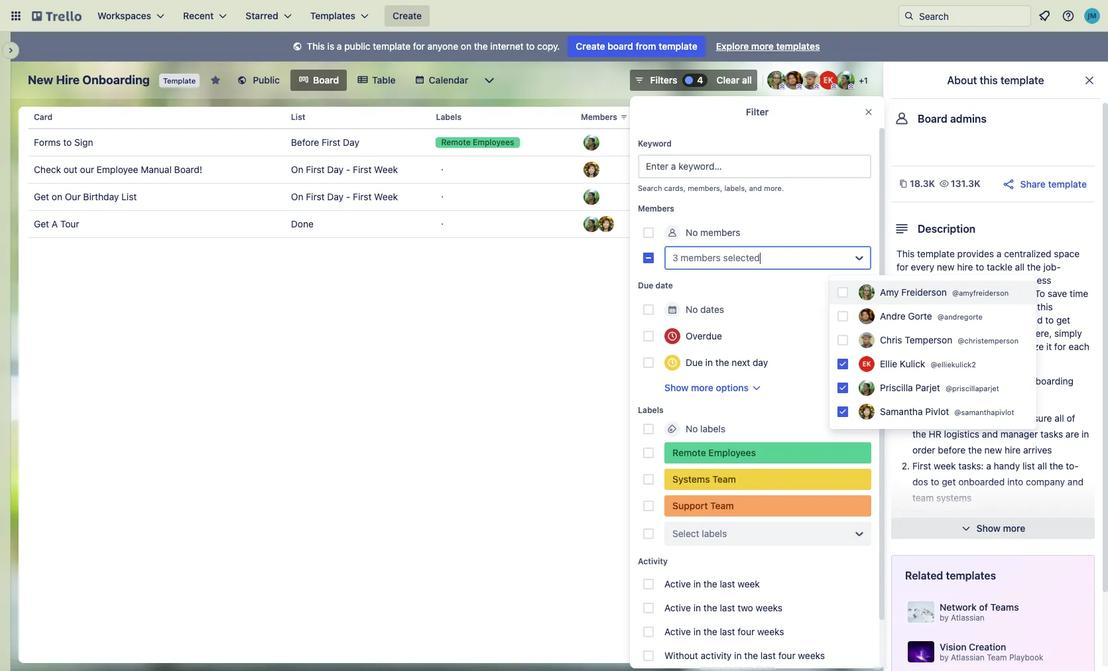 Task type: locate. For each thing, give the bounding box(es) containing it.
2 this member is an admin of this workspace. image from the left
[[797, 84, 803, 90]]

into
[[1008, 476, 1024, 488]]

tasks: up onboarded
[[959, 460, 984, 472]]

more inside button
[[1003, 523, 1026, 534]]

support
[[673, 500, 708, 511]]

vision creation by atlassian team playbook
[[940, 642, 1044, 663]]

1 on first day - first week from the top
[[291, 164, 398, 175]]

chris temperson (christemperson) image right amy freiderson (amyfreiderson) icon
[[802, 71, 821, 90]]

before down list button
[[291, 137, 319, 148]]

0 horizontal spatial before
[[291, 137, 319, 148]]

2 vertical spatial active
[[665, 626, 691, 638]]

row containing card
[[29, 102, 866, 133]]

in right are
[[1082, 429, 1090, 440]]

ellie kulick (elliekulick2) image
[[859, 356, 875, 372]]

new inside before first day tasks: make sure all of the hr logistics and manager tasks are in order before the new hire arrives first week tasks: a handy list all the to- dos to get onboarded into company and team systems who's who list: help the newbie orient themselves and learn all about the key people they'll encounter at work
[[985, 444, 1003, 456]]

this member is an admin of this workspace. image for ellie kulick (elliekulick2) image
[[831, 84, 837, 90]]

1 atlassian from the top
[[951, 613, 985, 623]]

0 vertical spatial active
[[665, 578, 691, 590]]

2 vertical spatial priscilla parjet (priscillaparjet) image
[[584, 189, 600, 205]]

on inside "link"
[[52, 191, 62, 202]]

get up simply
[[1057, 314, 1071, 326]]

active for active in the last week
[[665, 578, 691, 590]]

atlassian down the network of teams by atlassian
[[951, 653, 985, 663]]

0 horizontal spatial samantha pivlot (samanthapivlot) image
[[598, 216, 614, 232]]

table
[[19, 102, 876, 663]]

0 vertical spatial week
[[374, 164, 398, 175]]

1
[[864, 76, 868, 86]]

overdue
[[686, 330, 722, 342]]

1 vertical spatial before
[[913, 413, 941, 424]]

1 horizontal spatial remote employees
[[673, 447, 756, 458]]

to inside "row"
[[63, 137, 72, 148]]

before first day
[[291, 137, 360, 148]]

from
[[1003, 328, 1025, 339]]

this
[[980, 74, 998, 86], [1038, 301, 1053, 312], [1007, 375, 1023, 387]]

more inside "link"
[[752, 40, 774, 52]]

on first day - first week down before first day
[[291, 164, 398, 175]]

remote up systems
[[673, 447, 706, 458]]

1 vertical spatial no
[[686, 304, 698, 315]]

vision
[[940, 642, 967, 653]]

template right from
[[659, 40, 698, 52]]

week for check out our employee manual board!
[[374, 164, 398, 175]]

0 vertical spatial new
[[937, 261, 955, 273]]

tasks: left make
[[981, 413, 1006, 424]]

before up hr
[[913, 413, 941, 424]]

a up onboarded
[[987, 460, 992, 472]]

options
[[716, 382, 749, 393]]

2 on from the top
[[291, 191, 304, 202]]

2 by from the top
[[940, 653, 949, 663]]

1 horizontal spatial board
[[918, 113, 948, 125]]

0 vertical spatial more
[[752, 40, 774, 52]]

this member is an admin of this workspace. image left this member is an admin of this workspace. image
[[797, 84, 803, 90]]

-
[[346, 164, 351, 175], [346, 191, 351, 202]]

priscilla parjet (priscillaparjet) image down samantha pivlot (samanthapivlot) image
[[584, 189, 600, 205]]

search image
[[904, 11, 915, 21]]

no for no dates
[[686, 304, 698, 315]]

0 horizontal spatial andre gorte (andregorte) image
[[785, 71, 803, 90]]

date down '3'
[[656, 281, 673, 291]]

members right '3'
[[681, 252, 721, 263]]

it
[[1047, 341, 1052, 352]]

to left sign
[[63, 137, 72, 148]]

4 row from the top
[[29, 183, 866, 211]]

1 row from the top
[[29, 102, 866, 133]]

0 vertical spatial priscilla parjet (priscillaparjet) image
[[584, 216, 600, 232]]

show more
[[977, 523, 1026, 534]]

1 horizontal spatial four
[[779, 650, 796, 661]]

1 vertical spatial on first day - first week
[[291, 191, 398, 202]]

team right systems
[[713, 474, 736, 485]]

0 horizontal spatial this
[[307, 40, 325, 52]]

this for this is a public template for anyone on the internet to copy.
[[307, 40, 325, 52]]

in right included
[[997, 375, 1005, 387]]

this member is an admin of this workspace. image for amy freiderson (amyfreiderson) icon
[[779, 84, 785, 90]]

more for options
[[691, 382, 714, 393]]

parjet
[[916, 382, 941, 393]]

atlassian up the 'vision' at the bottom of page
[[951, 613, 985, 623]]

day inside before first day tasks: make sure all of the hr logistics and manager tasks are in order before the new hire arrives first week tasks: a handy list all the to- dos to get onboarded into company and team systems who's who list: help the newbie orient themselves and learn all about the key people they'll encounter at work
[[963, 413, 978, 424]]

1 horizontal spatial on
[[461, 40, 472, 52]]

team
[[713, 474, 736, 485], [711, 500, 734, 511], [987, 653, 1007, 663]]

members
[[581, 112, 618, 122], [638, 204, 675, 214]]

active
[[665, 578, 691, 590], [665, 602, 691, 614], [665, 626, 691, 638]]

remote employees down labels button
[[441, 137, 514, 147]]

0 horizontal spatial remote
[[441, 137, 471, 147]]

- for get on our birthday list
[[346, 191, 351, 202]]

1 vertical spatial week
[[738, 578, 760, 590]]

priscilla parjet (priscillaparjet) image
[[837, 71, 855, 90], [584, 135, 600, 151], [584, 189, 600, 205]]

of up are
[[1067, 413, 1076, 424]]

for
[[413, 40, 425, 52], [897, 261, 909, 273], [923, 328, 935, 339], [1055, 341, 1067, 352]]

requirements
[[897, 288, 953, 299]]

1 horizontal spatial due
[[686, 357, 703, 368]]

on right anyone
[[461, 40, 472, 52]]

0 vertical spatial -
[[346, 164, 351, 175]]

amy freiderson (amyfreiderson) image
[[768, 71, 786, 90]]

remote for the right color: green, title: "remote employees" element
[[673, 447, 706, 458]]

templates button
[[302, 5, 377, 27]]

day
[[753, 357, 768, 368], [963, 413, 978, 424]]

last for four
[[720, 626, 735, 638]]

customize views image
[[483, 74, 496, 87]]

row
[[29, 102, 866, 133], [29, 129, 866, 157], [29, 156, 866, 184], [29, 183, 866, 211], [29, 210, 866, 238]]

starred
[[246, 10, 278, 21]]

get on our birthday list
[[34, 191, 137, 202]]

cards,
[[664, 184, 686, 192]]

1 horizontal spatial samantha pivlot (samanthapivlot) image
[[859, 404, 875, 420]]

going
[[897, 328, 921, 339]]

primary element
[[0, 0, 1109, 32]]

ellie
[[880, 358, 898, 369]]

1 vertical spatial labels
[[702, 528, 727, 539]]

templates down they'll
[[946, 570, 996, 582]]

active down activity
[[665, 578, 691, 590]]

select labels
[[673, 528, 727, 539]]

+
[[859, 76, 864, 86]]

get down check
[[34, 191, 49, 202]]

atlassian inside vision creation by atlassian team playbook
[[951, 653, 985, 663]]

3 active from the top
[[665, 626, 691, 638]]

priscilla parjet (priscillaparjet) image up samantha pivlot (samanthapivlot) image
[[584, 135, 600, 151]]

board down "is"
[[313, 74, 339, 86]]

chris temperson (christemperson) image up ellie kulick (elliekulick2) icon
[[859, 332, 875, 348]]

create button
[[385, 5, 430, 27]]

0 horizontal spatial create
[[393, 10, 422, 21]]

avoid
[[915, 301, 938, 312]]

this right about
[[980, 74, 998, 86]]

the up person. on the right of the page
[[920, 341, 934, 352]]

color: green, title: "remote employees" element
[[436, 137, 520, 148], [665, 442, 872, 464]]

employees for the right color: green, title: "remote employees" element
[[709, 447, 756, 458]]

time
[[1070, 288, 1089, 299]]

2 - from the top
[[346, 191, 351, 202]]

0 horizontal spatial templates
[[776, 40, 820, 52]]

recent
[[183, 10, 214, 21]]

1 vertical spatial chris temperson (christemperson) image
[[859, 332, 875, 348]]

encounter
[[973, 540, 1016, 551]]

this member is an admin of this workspace. image for the andre gorte (andregorte) image to the top
[[797, 84, 803, 90]]

0 vertical spatial due date
[[726, 112, 761, 122]]

active in the last week
[[665, 578, 760, 590]]

weeks for active in the last two weeks
[[756, 602, 783, 614]]

get inside "link"
[[34, 191, 49, 202]]

labels,
[[725, 184, 747, 192]]

all inside button
[[742, 74, 752, 86]]

1 horizontal spatial a
[[987, 460, 992, 472]]

0 vertical spatial of
[[1067, 413, 1076, 424]]

remote for color: green, title: "remote employees" element in the remote employees button
[[441, 137, 471, 147]]

close popover image
[[864, 107, 874, 117]]

last up 'active in the last two weeks'
[[720, 578, 735, 590]]

first inside before first day tasks: make sure all of the hr logistics and manager tasks are in order before the new hire arrives first week tasks: a handy list all the to- dos to get onboarded into company and team systems who's who list: help the newbie orient themselves and learn all about the key people they'll encounter at work
[[913, 460, 932, 472]]

this inside the this template provides a centralized space for every new hire to tackle all the job- related logistical items and business requirements to get onboarded. to save time and avoid human error, populate this template with all the tasks needed to get going for your company. from there, simply copy the template and personalize it for each new person.
[[897, 248, 915, 259]]

team right support
[[711, 500, 734, 511]]

anyone
[[428, 40, 458, 52]]

show down help
[[977, 523, 1001, 534]]

next
[[732, 357, 750, 368]]

1 vertical spatial four
[[779, 650, 796, 661]]

1 horizontal spatial priscilla parjet (priscillaparjet) image
[[859, 380, 875, 396]]

and down tackle
[[996, 275, 1012, 286]]

0 horizontal spatial get
[[942, 476, 956, 488]]

andre gorte (andregorte) image
[[785, 71, 803, 90], [859, 308, 875, 324]]

weeks for active in the last four weeks
[[758, 626, 784, 638]]

0 vertical spatial labels
[[701, 423, 726, 435]]

of left the teams
[[979, 602, 988, 613]]

on first day - first week for check out our employee manual board!
[[291, 164, 398, 175]]

2 on first day - first week from the top
[[291, 191, 398, 202]]

priscilla parjet (priscillaparjet) image
[[584, 216, 600, 232], [859, 380, 875, 396]]

filters
[[650, 74, 678, 86]]

out
[[63, 164, 77, 175]]

1 vertical spatial this
[[897, 248, 915, 259]]

related
[[906, 570, 944, 582]]

1 vertical spatial list
[[121, 191, 137, 202]]

all right clear
[[742, 74, 752, 86]]

of inside before first day tasks: make sure all of the hr logistics and manager tasks are in order before the new hire arrives first week tasks: a handy list all the to- dos to get onboarded into company and team systems who's who list: help the newbie orient themselves and learn all about the key people they'll encounter at work
[[1067, 413, 1076, 424]]

1 horizontal spatial tasks
[[1041, 429, 1064, 440]]

template:
[[897, 389, 937, 400]]

with
[[937, 314, 955, 326]]

5 row from the top
[[29, 210, 866, 238]]

labels inside button
[[436, 112, 462, 122]]

on for check out our employee manual board!
[[291, 164, 304, 175]]

on up "done" on the top
[[291, 191, 304, 202]]

board admins
[[918, 113, 987, 125]]

0 vertical spatial no
[[686, 227, 698, 238]]

new
[[937, 261, 955, 273], [897, 354, 915, 366], [985, 444, 1003, 456]]

create for create board from template
[[576, 40, 605, 52]]

2 vertical spatial a
[[987, 460, 992, 472]]

1 vertical spatial due
[[638, 281, 654, 291]]

logistics
[[944, 429, 980, 440]]

2 vertical spatial team
[[987, 653, 1007, 663]]

in up 'active in the last two weeks'
[[694, 578, 701, 590]]

0 vertical spatial tasks:
[[981, 413, 1006, 424]]

2 row from the top
[[29, 129, 866, 157]]

of
[[1067, 413, 1076, 424], [979, 602, 988, 613]]

1 vertical spatial atlassian
[[951, 653, 985, 663]]

the left internet
[[474, 40, 488, 52]]

2 horizontal spatial more
[[1003, 523, 1026, 534]]

select
[[673, 528, 700, 539]]

1 horizontal spatial templates
[[946, 570, 996, 582]]

by up the 'vision' at the bottom of page
[[940, 613, 949, 623]]

templates up amy freiderson (amyfreiderson) icon
[[776, 40, 820, 52]]

by left creation
[[940, 653, 949, 663]]

members for 3
[[681, 252, 721, 263]]

1 horizontal spatial before
[[913, 413, 941, 424]]

color: green, title: "remote employees" element down labels button
[[436, 137, 520, 148]]

employees down labels button
[[473, 137, 514, 147]]

members up samantha pivlot (samanthapivlot) image
[[581, 112, 618, 122]]

1 - from the top
[[346, 164, 351, 175]]

samantha pivlot (samanthapivlot) image
[[598, 216, 614, 232], [859, 404, 875, 420]]

create inside create button
[[393, 10, 422, 21]]

0 horizontal spatial list
[[121, 191, 137, 202]]

employees for color: green, title: "remote employees" element in the remote employees button
[[473, 137, 514, 147]]

row containing get a tour
[[29, 210, 866, 238]]

teams
[[991, 602, 1019, 613]]

more inside button
[[691, 382, 714, 393]]

0 vertical spatial get
[[34, 191, 49, 202]]

employees down no labels
[[709, 447, 756, 458]]

last down active in the last four weeks
[[761, 650, 776, 661]]

star or unstar board image
[[210, 75, 221, 86]]

1 vertical spatial hire
[[1005, 444, 1021, 456]]

before inside "row"
[[291, 137, 319, 148]]

remote inside button
[[441, 137, 471, 147]]

2 week from the top
[[374, 191, 398, 202]]

0 horizontal spatial of
[[979, 602, 988, 613]]

no labels
[[686, 423, 726, 435]]

two
[[738, 602, 753, 614]]

get a tour
[[34, 218, 79, 230]]

1 horizontal spatial week
[[934, 460, 956, 472]]

playbook
[[1010, 653, 1044, 663]]

day for manual
[[327, 164, 344, 175]]

priscilla parjet (priscillaparjet) image down ellie kulick (elliekulick2) icon
[[859, 380, 875, 396]]

show more options
[[665, 382, 749, 393]]

create
[[393, 10, 422, 21], [576, 40, 605, 52]]

0 vertical spatial board
[[313, 74, 339, 86]]

due date
[[726, 112, 761, 122], [638, 281, 673, 291]]

2 vertical spatial new
[[985, 444, 1003, 456]]

color: green, title: "remote employees" element inside remote employees button
[[436, 137, 520, 148]]

date down 'clear all' button
[[744, 112, 761, 122]]

no for no members
[[686, 227, 698, 238]]

1 this member is an admin of this workspace. image from the left
[[779, 84, 785, 90]]

1 by from the top
[[940, 613, 949, 623]]

employees inside button
[[473, 137, 514, 147]]

show inside show more options button
[[665, 382, 689, 393]]

1 horizontal spatial employees
[[709, 447, 756, 458]]

list:
[[964, 508, 979, 519]]

4 this member is an admin of this workspace. image from the left
[[848, 84, 854, 90]]

tasks down "error,"
[[986, 314, 1009, 326]]

new up logistical
[[937, 261, 955, 273]]

1 vertical spatial members
[[638, 204, 675, 214]]

1 vertical spatial more
[[691, 382, 714, 393]]

1 horizontal spatial chris temperson (christemperson) image
[[859, 332, 875, 348]]

recent button
[[175, 5, 235, 27]]

before for before first day tasks: make sure all of the hr logistics and manager tasks are in order before the new hire arrives first week tasks: a handy list all the to- dos to get onboarded into company and team systems who's who list: help the newbie orient themselves and learn all about the key people they'll encounter at work
[[913, 413, 941, 424]]

show for show more options
[[665, 382, 689, 393]]

0 vertical spatial date
[[744, 112, 761, 122]]

tasks inside before first day tasks: make sure all of the hr logistics and manager tasks are in order before the new hire arrives first week tasks: a handy list all the to- dos to get onboarded into company and team systems who's who list: help the newbie orient themselves and learn all about the key people they'll encounter at work
[[1041, 429, 1064, 440]]

business
[[1014, 275, 1052, 286]]

copy.
[[537, 40, 560, 52]]

0 horizontal spatial labels
[[436, 112, 462, 122]]

tasks down sure
[[1041, 429, 1064, 440]]

needed
[[1011, 314, 1043, 326]]

active up without
[[665, 626, 691, 638]]

a right "is"
[[337, 40, 342, 52]]

0 vertical spatial members
[[701, 227, 741, 238]]

public button
[[229, 70, 288, 91]]

1 vertical spatial tasks
[[1041, 429, 1064, 440]]

@andregorte
[[938, 312, 983, 321]]

sure
[[1034, 413, 1053, 424]]

0 horizontal spatial hire
[[957, 261, 974, 273]]

1 horizontal spatial show
[[977, 523, 1001, 534]]

open information menu image
[[1062, 9, 1075, 23]]

1 horizontal spatial this
[[1007, 375, 1023, 387]]

2 active from the top
[[665, 602, 691, 614]]

get a tour link
[[34, 211, 281, 237]]

to
[[1035, 288, 1046, 299]]

filter
[[746, 106, 769, 117]]

this up every
[[897, 248, 915, 259]]

2 horizontal spatial get
[[1057, 314, 1071, 326]]

hire up the handy
[[1005, 444, 1021, 456]]

create inside create board from template link
[[576, 40, 605, 52]]

2 no from the top
[[686, 304, 698, 315]]

samantha pivlot (samanthapivlot) image
[[584, 162, 600, 178]]

no left dates
[[686, 304, 698, 315]]

this member is an admin of this workspace. image left +
[[848, 84, 854, 90]]

0 vertical spatial tasks
[[986, 314, 1009, 326]]

before inside before first day tasks: make sure all of the hr logistics and manager tasks are in order before the new hire arrives first week tasks: a handy list all the to- dos to get onboarded into company and team systems who's who list: help the newbie orient themselves and learn all about the key people they'll encounter at work
[[913, 413, 941, 424]]

1 vertical spatial board
[[918, 113, 948, 125]]

1 active from the top
[[665, 578, 691, 590]]

2 get from the top
[[34, 218, 49, 230]]

1 on from the top
[[291, 164, 304, 175]]

0 vertical spatial get
[[967, 288, 981, 299]]

1 horizontal spatial members
[[638, 204, 675, 214]]

hire down provides
[[957, 261, 974, 273]]

list right "birthday"
[[121, 191, 137, 202]]

no up 3 members selected
[[686, 227, 698, 238]]

0 vertical spatial week
[[934, 460, 956, 472]]

1 vertical spatial priscilla parjet (priscillaparjet) image
[[584, 135, 600, 151]]

1 horizontal spatial this
[[897, 248, 915, 259]]

0 vertical spatial on first day - first week
[[291, 164, 398, 175]]

this member is an admin of this workspace. image for top priscilla parjet (priscillaparjet) icon
[[848, 84, 854, 90]]

priscilla parjet (priscillaparjet) image for on first day - first week
[[584, 189, 600, 205]]

Board name text field
[[21, 70, 156, 91]]

in up without
[[694, 626, 701, 638]]

share template button
[[1002, 177, 1087, 191]]

1 horizontal spatial date
[[744, 112, 761, 122]]

labels for no labels
[[701, 423, 726, 435]]

0 vertical spatial a
[[337, 40, 342, 52]]

1 vertical spatial members
[[681, 252, 721, 263]]

color: yellow, title: "systems team" element
[[665, 469, 872, 490]]

every
[[911, 261, 935, 273]]

labels down show more options button
[[701, 423, 726, 435]]

last for week
[[720, 578, 735, 590]]

before
[[291, 137, 319, 148], [913, 413, 941, 424]]

week down before
[[934, 460, 956, 472]]

1 vertical spatial get
[[34, 218, 49, 230]]

members down search
[[638, 204, 675, 214]]

company
[[1026, 476, 1065, 488]]

color: orange, title: "support team" element
[[665, 496, 872, 517]]

remote employees down no labels
[[673, 447, 756, 458]]

list up before first day
[[291, 112, 305, 122]]

show up no labels
[[665, 382, 689, 393]]

card
[[34, 112, 53, 122]]

2 atlassian from the top
[[951, 653, 985, 663]]

1 horizontal spatial hire
[[1005, 444, 1021, 456]]

sign
[[74, 137, 93, 148]]

0 vertical spatial chris temperson (christemperson) image
[[802, 71, 821, 90]]

for down andre gorte @andregorte
[[923, 328, 935, 339]]

this inside here's what's included in this onboarding template:
[[1007, 375, 1023, 387]]

3 no from the top
[[686, 423, 698, 435]]

3 row from the top
[[29, 156, 866, 184]]

get down items
[[967, 288, 981, 299]]

1 horizontal spatial new
[[937, 261, 955, 273]]

1 vertical spatial a
[[997, 248, 1002, 259]]

1 horizontal spatial of
[[1067, 413, 1076, 424]]

to up items
[[976, 261, 985, 273]]

week up two
[[738, 578, 760, 590]]

members up 3 members selected
[[701, 227, 741, 238]]

1 no from the top
[[686, 227, 698, 238]]

0 horizontal spatial color: green, title: "remote employees" element
[[436, 137, 520, 148]]

no down show more options
[[686, 423, 698, 435]]

0 vertical spatial hire
[[957, 261, 974, 273]]

last for two
[[720, 602, 735, 614]]

1 vertical spatial color: green, title: "remote employees" element
[[665, 442, 872, 464]]

new down copy
[[897, 354, 915, 366]]

day right next at the right bottom of page
[[753, 357, 768, 368]]

board!
[[174, 164, 202, 175]]

back to home image
[[32, 5, 82, 27]]

show for show more
[[977, 523, 1001, 534]]

chris temperson (christemperson) image
[[802, 71, 821, 90], [859, 332, 875, 348]]

the up activity
[[704, 626, 718, 638]]

0 vertical spatial employees
[[473, 137, 514, 147]]

0 vertical spatial labels
[[436, 112, 462, 122]]

included
[[958, 375, 995, 387]]

get for get on our birthday list
[[34, 191, 49, 202]]

1 get from the top
[[34, 191, 49, 202]]

1 vertical spatial show
[[977, 523, 1001, 534]]

due inside due date button
[[726, 112, 742, 122]]

team left playbook
[[987, 653, 1007, 663]]

0 vertical spatial on
[[291, 164, 304, 175]]

atlassian
[[951, 613, 985, 623], [951, 653, 985, 663]]

to
[[526, 40, 535, 52], [63, 137, 72, 148], [976, 261, 985, 273], [956, 288, 965, 299], [1046, 314, 1054, 326], [931, 476, 940, 488]]

this member is an admin of this workspace. image
[[779, 84, 785, 90], [797, 84, 803, 90], [831, 84, 837, 90], [848, 84, 854, 90]]

3 this member is an admin of this workspace. image from the left
[[831, 84, 837, 90]]

in right activity
[[734, 650, 742, 661]]

last down 'active in the last two weeks'
[[720, 626, 735, 638]]

more up the at
[[1003, 523, 1026, 534]]

1 week from the top
[[374, 164, 398, 175]]

active for active in the last four weeks
[[665, 626, 691, 638]]

priscilla parjet (priscillaparjet) image down samantha pivlot (samanthapivlot) image
[[584, 216, 600, 232]]

row containing get on our birthday list
[[29, 183, 866, 211]]

this down to at right
[[1038, 301, 1053, 312]]

pivlot
[[926, 406, 950, 417]]

show inside show more button
[[977, 523, 1001, 534]]



Task type: vqa. For each thing, say whether or not it's contained in the screenshot.
@elliekulick2 on the bottom of the page
yes



Task type: describe. For each thing, give the bounding box(es) containing it.
for left anyone
[[413, 40, 425, 52]]

table link
[[350, 70, 404, 91]]

0 horizontal spatial new
[[897, 354, 915, 366]]

for right it
[[1055, 341, 1067, 352]]

forms
[[34, 137, 61, 148]]

human
[[941, 301, 970, 312]]

tour
[[60, 218, 79, 230]]

person.
[[917, 354, 949, 366]]

@samanthapivlot
[[955, 408, 1015, 416]]

before for before first day
[[291, 137, 319, 148]]

clear
[[717, 74, 740, 86]]

and down to-
[[1068, 476, 1084, 488]]

the up business
[[1027, 261, 1041, 273]]

priscilla parjet @priscillaparjet
[[880, 382, 1000, 393]]

here's
[[897, 375, 925, 387]]

priscilla
[[880, 382, 913, 393]]

about
[[1018, 524, 1043, 535]]

template
[[163, 76, 196, 85]]

Enter a keyword… text field
[[638, 155, 872, 178]]

jeremy miller (jeremymiller198) image
[[1085, 8, 1101, 24]]

3 members selected
[[673, 252, 760, 263]]

here's what's included in this onboarding template:
[[897, 375, 1074, 400]]

and down amy
[[897, 301, 913, 312]]

list inside button
[[291, 112, 305, 122]]

from
[[636, 40, 656, 52]]

team
[[913, 492, 934, 504]]

in inside before first day tasks: make sure all of the hr logistics and manager tasks are in order before the new hire arrives first week tasks: a handy list all the to- dos to get onboarded into company and team systems who's who list: help the newbie orient themselves and learn all about the key people they'll encounter at work
[[1082, 429, 1090, 440]]

template down your
[[937, 341, 974, 352]]

hire inside the this template provides a centralized space for every new hire to tackle all the job- related logistical items and business requirements to get onboarded. to save time and avoid human error, populate this template with all the tasks needed to get going for your company. from there, simply copy the template and personalize it for each new person.
[[957, 261, 974, 273]]

all right sure
[[1055, 413, 1065, 424]]

on for get on our birthday list
[[291, 191, 304, 202]]

amy freiderson (amyfreiderson) image
[[859, 285, 875, 301]]

remote employees inside button
[[441, 137, 514, 147]]

what's
[[927, 375, 956, 387]]

personalize
[[995, 341, 1044, 352]]

members for no
[[701, 227, 741, 238]]

Search field
[[915, 6, 1031, 26]]

public
[[344, 40, 371, 52]]

0 horizontal spatial due
[[638, 281, 654, 291]]

are
[[1066, 429, 1080, 440]]

0 vertical spatial this
[[980, 74, 998, 86]]

all down human
[[958, 314, 967, 326]]

in down active in the last week
[[694, 602, 701, 614]]

no for no labels
[[686, 423, 698, 435]]

1 vertical spatial due date
[[638, 281, 673, 291]]

save
[[1048, 288, 1068, 299]]

the up company.
[[970, 314, 983, 326]]

template inside button
[[1048, 178, 1087, 189]]

a inside before first day tasks: make sure all of the hr logistics and manager tasks are in order before the new hire arrives first week tasks: a handy list all the to- dos to get onboarded into company and team systems who's who list: help the newbie orient themselves and learn all about the key people they'll encounter at work
[[987, 460, 992, 472]]

share
[[1021, 178, 1046, 189]]

selected
[[724, 252, 760, 263]]

provides
[[958, 248, 994, 259]]

1 vertical spatial tasks:
[[959, 460, 984, 472]]

2 vertical spatial weeks
[[798, 650, 825, 661]]

sm image
[[291, 40, 304, 54]]

ellie kulick (elliekulick2) image
[[819, 71, 838, 90]]

copy
[[897, 341, 918, 352]]

onboarded.
[[984, 288, 1033, 299]]

active in the last four weeks
[[665, 626, 784, 638]]

on first day - first week for get on our birthday list
[[291, 191, 398, 202]]

centralized
[[1005, 248, 1052, 259]]

this for this template provides a centralized space for every new hire to tackle all the job- related logistical items and business requirements to get onboarded. to save time and avoid human error, populate this template with all the tasks needed to get going for your company. from there, simply copy the template and personalize it for each new person.
[[897, 248, 915, 259]]

0 horizontal spatial four
[[738, 626, 755, 638]]

systems team
[[673, 474, 736, 485]]

0 vertical spatial andre gorte (andregorte) image
[[785, 71, 803, 90]]

in up show more options
[[706, 357, 713, 368]]

list inside "link"
[[121, 191, 137, 202]]

forms to sign
[[34, 137, 93, 148]]

tasks inside the this template provides a centralized space for every new hire to tackle all the job- related logistical items and business requirements to get onboarded. to save time and avoid human error, populate this template with all the tasks needed to get going for your company. from there, simply copy the template and personalize it for each new person.
[[986, 314, 1009, 326]]

board for board admins
[[918, 113, 948, 125]]

1 vertical spatial priscilla parjet (priscillaparjet) image
[[859, 380, 875, 396]]

this inside the this template provides a centralized space for every new hire to tackle all the job- related logistical items and business requirements to get onboarded. to save time and avoid human error, populate this template with all the tasks needed to get going for your company. from there, simply copy the template and personalize it for each new person.
[[1038, 301, 1053, 312]]

manager
[[1001, 429, 1038, 440]]

3
[[673, 252, 678, 263]]

more for templates
[[752, 40, 774, 52]]

0 horizontal spatial date
[[656, 281, 673, 291]]

all right learn
[[1006, 524, 1016, 535]]

search
[[638, 184, 662, 192]]

1 vertical spatial get
[[1057, 314, 1071, 326]]

team inside vision creation by atlassian team playbook
[[987, 653, 1007, 663]]

labels for select labels
[[702, 528, 727, 539]]

board
[[608, 40, 633, 52]]

a inside the this template provides a centralized space for every new hire to tackle all the job- related logistical items and business requirements to get onboarded. to save time and avoid human error, populate this template with all the tasks needed to get going for your company. from there, simply copy the template and personalize it for each new person.
[[997, 248, 1002, 259]]

without
[[665, 650, 698, 661]]

search cards, members, labels, and more.
[[638, 184, 784, 192]]

gorte
[[908, 310, 933, 321]]

before
[[938, 444, 966, 456]]

in inside here's what's included in this onboarding template:
[[997, 375, 1005, 387]]

logistical
[[929, 275, 967, 286]]

due date button
[[721, 102, 866, 133]]

systems
[[937, 492, 972, 504]]

this member is an admin of this workspace. image
[[814, 84, 820, 90]]

the down active in the last week
[[704, 602, 718, 614]]

forms to sign link
[[34, 129, 281, 156]]

0 horizontal spatial week
[[738, 578, 760, 590]]

card button
[[29, 102, 286, 133]]

day for list
[[327, 191, 344, 202]]

manual
[[141, 164, 172, 175]]

our
[[80, 164, 94, 175]]

template down create button
[[373, 40, 411, 52]]

- for check out our employee manual board!
[[346, 164, 351, 175]]

week inside before first day tasks: make sure all of the hr logistics and manager tasks are in order before the new hire arrives first week tasks: a handy list all the to- dos to get onboarded into company and team systems who's who list: help the newbie orient themselves and learn all about the key people they'll encounter at work
[[934, 460, 956, 472]]

the down logistics
[[969, 444, 982, 456]]

all right list
[[1038, 460, 1047, 472]]

@elliekulick2
[[931, 360, 976, 369]]

0 vertical spatial day
[[343, 137, 360, 148]]

the left key
[[1046, 524, 1059, 535]]

there,
[[1027, 328, 1052, 339]]

the left hr
[[913, 429, 927, 440]]

done
[[291, 218, 314, 230]]

1 horizontal spatial labels
[[638, 405, 664, 415]]

the left to-
[[1050, 460, 1064, 472]]

handy
[[994, 460, 1020, 472]]

the up show more
[[1002, 508, 1016, 519]]

board for board
[[313, 74, 339, 86]]

4
[[698, 74, 704, 86]]

and down list:
[[964, 524, 980, 535]]

and down company.
[[977, 341, 993, 352]]

onboarded
[[959, 476, 1005, 488]]

explore more templates link
[[708, 36, 828, 57]]

new
[[28, 73, 53, 87]]

the up 'active in the last two weeks'
[[704, 578, 718, 590]]

team for support team
[[711, 500, 734, 511]]

to-
[[1066, 460, 1079, 472]]

1 horizontal spatial get
[[967, 288, 981, 299]]

week for get on our birthday list
[[374, 191, 398, 202]]

creation
[[969, 642, 1007, 653]]

priscilla parjet (priscillaparjet) image for before first day
[[584, 135, 600, 151]]

18.3k
[[910, 178, 935, 189]]

of inside the network of teams by atlassian
[[979, 602, 988, 613]]

1 horizontal spatial color: green, title: "remote employees" element
[[665, 442, 872, 464]]

due date inside button
[[726, 112, 761, 122]]

0 horizontal spatial chris temperson (christemperson) image
[[802, 71, 821, 90]]

samantha pivlot (samanthapivlot) image inside "row"
[[598, 216, 614, 232]]

get for get a tour
[[34, 218, 49, 230]]

create board from template link
[[568, 36, 706, 57]]

without activity in the last four weeks
[[665, 650, 825, 661]]

2 vertical spatial due
[[686, 357, 703, 368]]

template up every
[[918, 248, 955, 259]]

who
[[942, 508, 961, 519]]

the left next at the right bottom of page
[[716, 357, 730, 368]]

0 notifications image
[[1037, 8, 1053, 24]]

0 horizontal spatial day
[[753, 357, 768, 368]]

to inside before first day tasks: make sure all of the hr logistics and manager tasks are in order before the new hire arrives first week tasks: a handy list all the to- dos to get onboarded into company and team systems who's who list: help the newbie orient themselves and learn all about the key people they'll encounter at work
[[931, 476, 940, 488]]

calendar link
[[406, 70, 476, 91]]

and left more.
[[749, 184, 762, 192]]

help
[[982, 508, 1000, 519]]

members inside members button
[[581, 112, 618, 122]]

list button
[[286, 102, 431, 133]]

to left copy.
[[526, 40, 535, 52]]

clear all
[[717, 74, 752, 86]]

share template
[[1021, 178, 1087, 189]]

0 vertical spatial on
[[461, 40, 472, 52]]

show more options button
[[665, 381, 762, 395]]

atlassian inside the network of teams by atlassian
[[951, 613, 985, 623]]

this is a public template for anyone on the internet to copy.
[[307, 40, 560, 52]]

date inside button
[[744, 112, 761, 122]]

and down @samanthapivlot at right
[[982, 429, 998, 440]]

0 vertical spatial priscilla parjet (priscillaparjet) image
[[837, 71, 855, 90]]

@amyfreiderson
[[953, 288, 1009, 297]]

team for systems team
[[713, 474, 736, 485]]

about this template
[[948, 74, 1045, 86]]

dos
[[913, 476, 929, 488]]

for up related
[[897, 261, 909, 273]]

table containing forms to sign
[[19, 102, 876, 663]]

by inside the network of teams by atlassian
[[940, 613, 949, 623]]

hire inside before first day tasks: make sure all of the hr logistics and manager tasks are in order before the new hire arrives first week tasks: a handy list all the to- dos to get onboarded into company and team systems who's who list: help the newbie orient themselves and learn all about the key people they'll encounter at work
[[1005, 444, 1021, 456]]

templates inside "link"
[[776, 40, 820, 52]]

by inside vision creation by atlassian team playbook
[[940, 653, 949, 663]]

your
[[938, 328, 957, 339]]

hr
[[929, 429, 942, 440]]

template up going
[[897, 314, 935, 326]]

chris
[[880, 334, 903, 345]]

to up there,
[[1046, 314, 1054, 326]]

calendar
[[429, 74, 468, 86]]

get inside before first day tasks: make sure all of the hr logistics and manager tasks are in order before the new hire arrives first week tasks: a handy list all the to- dos to get onboarded into company and team systems who's who list: help the newbie orient themselves and learn all about the key people they'll encounter at work
[[942, 476, 956, 488]]

check
[[34, 164, 61, 175]]

templates
[[310, 10, 356, 21]]

all down centralized at the right of page
[[1015, 261, 1025, 273]]

labels button
[[431, 102, 576, 133]]

row containing forms to sign
[[29, 129, 866, 157]]

row containing check out our employee manual board!
[[29, 156, 866, 184]]

1 vertical spatial andre gorte (andregorte) image
[[859, 308, 875, 324]]

active for active in the last two weeks
[[665, 602, 691, 614]]

activity
[[701, 650, 732, 661]]

about
[[948, 74, 977, 86]]

onboarding
[[82, 73, 150, 87]]

samantha
[[880, 406, 923, 417]]

newbie
[[1019, 508, 1049, 519]]

create for create
[[393, 10, 422, 21]]

to up human
[[956, 288, 965, 299]]

the right activity
[[745, 650, 758, 661]]

template right about
[[1001, 74, 1045, 86]]

table
[[372, 74, 396, 86]]

@priscillaparjet
[[946, 384, 1000, 392]]



